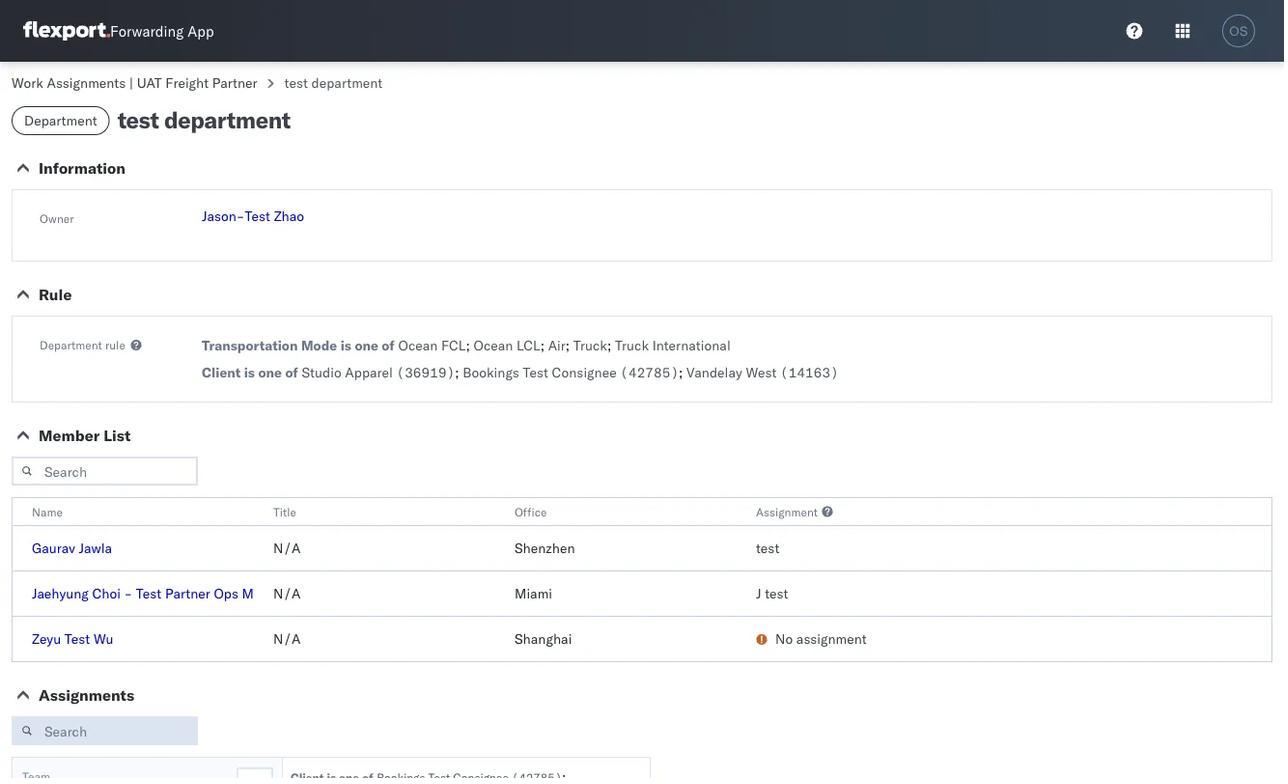 Task type: vqa. For each thing, say whether or not it's contained in the screenshot.
Drayage
no



Task type: locate. For each thing, give the bounding box(es) containing it.
forwarding app
[[110, 22, 214, 40]]

1 horizontal spatial one
[[355, 337, 379, 354]]

2 ocean from the left
[[474, 337, 513, 354]]

office
[[515, 505, 547, 519]]

assignment
[[756, 505, 818, 519]]

1 truck from the left
[[574, 337, 608, 354]]

rule
[[105, 338, 125, 352]]

2 n/a from the top
[[273, 585, 301, 602]]

1 vertical spatial is
[[244, 364, 255, 381]]

1 vertical spatial partner
[[165, 585, 210, 602]]

apparel
[[345, 364, 393, 381]]

os button
[[1217, 9, 1262, 53]]

fcl
[[442, 337, 466, 354]]

is
[[341, 337, 352, 354], [244, 364, 255, 381]]

0 vertical spatial department
[[312, 74, 383, 91]]

transportation mode is one of
[[202, 337, 395, 354]]

shanghai
[[515, 631, 572, 648]]

department left the rule
[[40, 338, 102, 352]]

;
[[466, 337, 470, 354], [541, 337, 545, 354], [566, 337, 570, 354], [608, 337, 612, 354], [455, 364, 459, 381], [679, 364, 683, 381]]

0 vertical spatial test department
[[285, 74, 383, 91]]

0 vertical spatial partner
[[212, 74, 258, 91]]

ocean
[[398, 337, 438, 354], [474, 337, 513, 354]]

wu
[[94, 631, 113, 648]]

client
[[202, 364, 241, 381]]

0 horizontal spatial ocean
[[398, 337, 438, 354]]

freight
[[166, 74, 209, 91]]

ocean up (36919)
[[398, 337, 438, 354]]

2 vertical spatial n/a
[[273, 631, 301, 648]]

is right mode
[[341, 337, 352, 354]]

1 vertical spatial n/a
[[273, 585, 301, 602]]

studio apparel (36919) ; bookings test consignee (42785) ; vandelay west (14163)
[[302, 364, 839, 381]]

of
[[382, 337, 395, 354], [285, 364, 298, 381]]

of up apparel
[[382, 337, 395, 354]]

0 vertical spatial of
[[382, 337, 395, 354]]

department for department rule
[[40, 338, 102, 352]]

truck up (42785)
[[615, 337, 649, 354]]

n/a for -
[[273, 585, 301, 602]]

0 horizontal spatial of
[[285, 364, 298, 381]]

1 horizontal spatial is
[[341, 337, 352, 354]]

list
[[104, 426, 131, 445]]

0 vertical spatial assignments
[[47, 74, 126, 91]]

partner
[[212, 74, 258, 91], [165, 585, 210, 602]]

manager
[[242, 585, 295, 602]]

ocean up bookings at the left top of the page
[[474, 337, 513, 354]]

lcl
[[517, 337, 541, 354]]

department for department
[[24, 112, 97, 129]]

international
[[653, 337, 731, 354]]

department rule
[[40, 338, 125, 352]]

j test
[[756, 585, 789, 602]]

app
[[188, 22, 214, 40]]

Search text field
[[12, 717, 198, 746]]

zeyu test wu link
[[32, 631, 113, 648]]

information
[[39, 158, 126, 178]]

of down transportation mode is one of
[[285, 364, 298, 381]]

test
[[285, 74, 308, 91], [118, 105, 159, 134], [756, 540, 780, 557], [765, 585, 789, 602]]

1 vertical spatial assignments
[[39, 686, 134, 705]]

1 horizontal spatial department
[[312, 74, 383, 91]]

assignments
[[47, 74, 126, 91], [39, 686, 134, 705]]

is down transportation
[[244, 364, 255, 381]]

truck up consignee
[[574, 337, 608, 354]]

1 horizontal spatial partner
[[212, 74, 258, 91]]

Search text field
[[12, 457, 198, 486]]

department
[[312, 74, 383, 91], [164, 105, 290, 134]]

1 vertical spatial department
[[164, 105, 290, 134]]

test department
[[285, 74, 383, 91], [118, 105, 290, 134]]

assignment
[[797, 631, 867, 648]]

title
[[273, 505, 297, 519]]

n/a for wu
[[273, 631, 301, 648]]

department
[[24, 112, 97, 129], [40, 338, 102, 352]]

uat
[[137, 74, 162, 91]]

; up bookings at the left top of the page
[[466, 337, 470, 354]]

truck
[[574, 337, 608, 354], [615, 337, 649, 354]]

one up apparel
[[355, 337, 379, 354]]

0 vertical spatial one
[[355, 337, 379, 354]]

1 vertical spatial test department
[[118, 105, 290, 134]]

assignments up search text box on the left bottom
[[39, 686, 134, 705]]

; down fcl
[[455, 364, 459, 381]]

1 vertical spatial of
[[285, 364, 298, 381]]

partner left ops
[[165, 585, 210, 602]]

1 vertical spatial one
[[258, 364, 282, 381]]

0 horizontal spatial department
[[164, 105, 290, 134]]

rule
[[39, 285, 72, 304]]

partner right freight
[[212, 74, 258, 91]]

flexport. image
[[23, 21, 110, 41]]

1 horizontal spatial ocean
[[474, 337, 513, 354]]

n/a
[[273, 540, 301, 557], [273, 585, 301, 602], [273, 631, 301, 648]]

; left air
[[541, 337, 545, 354]]

1 vertical spatial department
[[40, 338, 102, 352]]

west
[[746, 364, 777, 381]]

work assignments | uat freight partner
[[12, 74, 258, 91]]

(42785)
[[620, 364, 679, 381]]

0 vertical spatial department
[[24, 112, 97, 129]]

assignments left |
[[47, 74, 126, 91]]

test left wu
[[64, 631, 90, 648]]

0 horizontal spatial one
[[258, 364, 282, 381]]

1 n/a from the top
[[273, 540, 301, 557]]

0 vertical spatial n/a
[[273, 540, 301, 557]]

n/a right ops
[[273, 585, 301, 602]]

3 n/a from the top
[[273, 631, 301, 648]]

0 horizontal spatial truck
[[574, 337, 608, 354]]

choi
[[92, 585, 121, 602]]

n/a down title
[[273, 540, 301, 557]]

; up consignee
[[608, 337, 612, 354]]

ocean fcl ; ocean lcl ; air ; truck ; truck international
[[398, 337, 731, 354]]

|
[[129, 74, 133, 91]]

one down transportation
[[258, 364, 282, 381]]

member list
[[39, 426, 131, 445]]

jason-test zhao
[[202, 208, 304, 225]]

name
[[32, 505, 63, 519]]

test
[[245, 208, 270, 225], [523, 364, 549, 381], [136, 585, 162, 602], [64, 631, 90, 648]]

jason-
[[202, 208, 245, 225]]

n/a down manager
[[273, 631, 301, 648]]

one
[[355, 337, 379, 354], [258, 364, 282, 381]]

department down work
[[24, 112, 97, 129]]

1 horizontal spatial truck
[[615, 337, 649, 354]]

miami
[[515, 585, 553, 602]]

test right "-"
[[136, 585, 162, 602]]

no
[[776, 631, 793, 648]]

mode
[[301, 337, 337, 354]]

member
[[39, 426, 100, 445]]



Task type: describe. For each thing, give the bounding box(es) containing it.
shenzhen
[[515, 540, 575, 557]]

work
[[12, 74, 43, 91]]

; up the studio apparel (36919) ; bookings test consignee (42785) ; vandelay west (14163)
[[566, 337, 570, 354]]

ops
[[214, 585, 239, 602]]

owner
[[40, 211, 74, 226]]

air
[[548, 337, 566, 354]]

jason-test zhao link
[[202, 208, 304, 225]]

bookings
[[463, 364, 520, 381]]

jawla
[[79, 540, 112, 557]]

transportation
[[202, 337, 298, 354]]

jaehyung choi - test partner ops manager link
[[32, 585, 295, 602]]

0 horizontal spatial is
[[244, 364, 255, 381]]

gaurav jawla
[[32, 540, 112, 557]]

gaurav
[[32, 540, 75, 557]]

j
[[756, 585, 762, 602]]

0 horizontal spatial partner
[[165, 585, 210, 602]]

forwarding
[[110, 22, 184, 40]]

zhao
[[274, 208, 304, 225]]

vandelay
[[687, 364, 743, 381]]

1 horizontal spatial of
[[382, 337, 395, 354]]

; down international
[[679, 364, 683, 381]]

(36919)
[[397, 364, 455, 381]]

jaehyung choi - test partner ops manager
[[32, 585, 295, 602]]

(14163)
[[781, 364, 839, 381]]

gaurav jawla link
[[32, 540, 112, 557]]

consignee
[[552, 364, 617, 381]]

os
[[1230, 24, 1249, 38]]

studio
[[302, 364, 342, 381]]

-
[[124, 585, 133, 602]]

zeyu test wu
[[32, 631, 113, 648]]

jaehyung
[[32, 585, 89, 602]]

test left zhao at top
[[245, 208, 270, 225]]

client is one of
[[202, 364, 298, 381]]

zeyu
[[32, 631, 61, 648]]

forwarding app link
[[23, 21, 214, 41]]

1 ocean from the left
[[398, 337, 438, 354]]

work assignments | uat freight partner link
[[12, 74, 258, 91]]

2 truck from the left
[[615, 337, 649, 354]]

0 vertical spatial is
[[341, 337, 352, 354]]

test down lcl
[[523, 364, 549, 381]]

no assignment
[[776, 631, 867, 648]]



